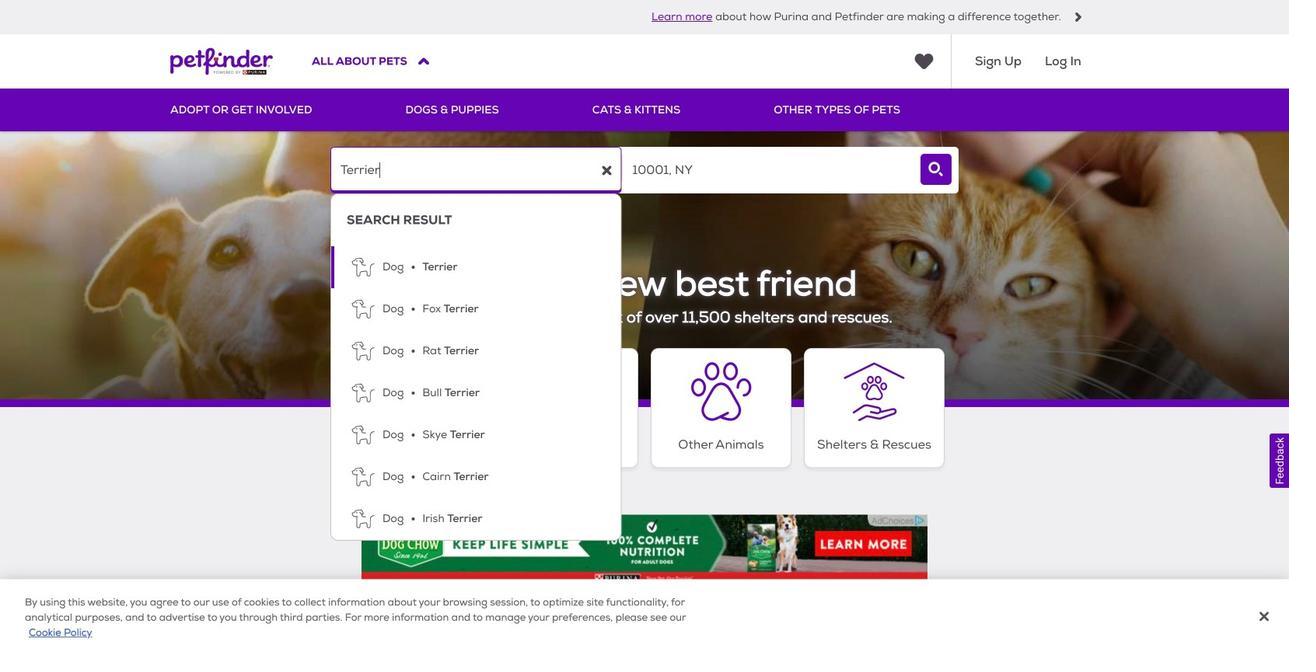 Task type: locate. For each thing, give the bounding box(es) containing it.
primary element
[[170, 89, 1119, 131]]

animal search suggestions list box
[[331, 194, 622, 542]]

petfinder logo image
[[170, 34, 273, 89]]

9c2b2 image
[[1074, 12, 1084, 22]]

privacy alert dialog
[[0, 580, 1290, 659]]



Task type: describe. For each thing, give the bounding box(es) containing it.
Enter City, State, or ZIP text field
[[623, 147, 914, 194]]

advertisement element
[[362, 515, 928, 585]]

Search Terrier, Kitten, etc. text field
[[331, 147, 622, 194]]



Task type: vqa. For each thing, say whether or not it's contained in the screenshot.
cattle dog
no



